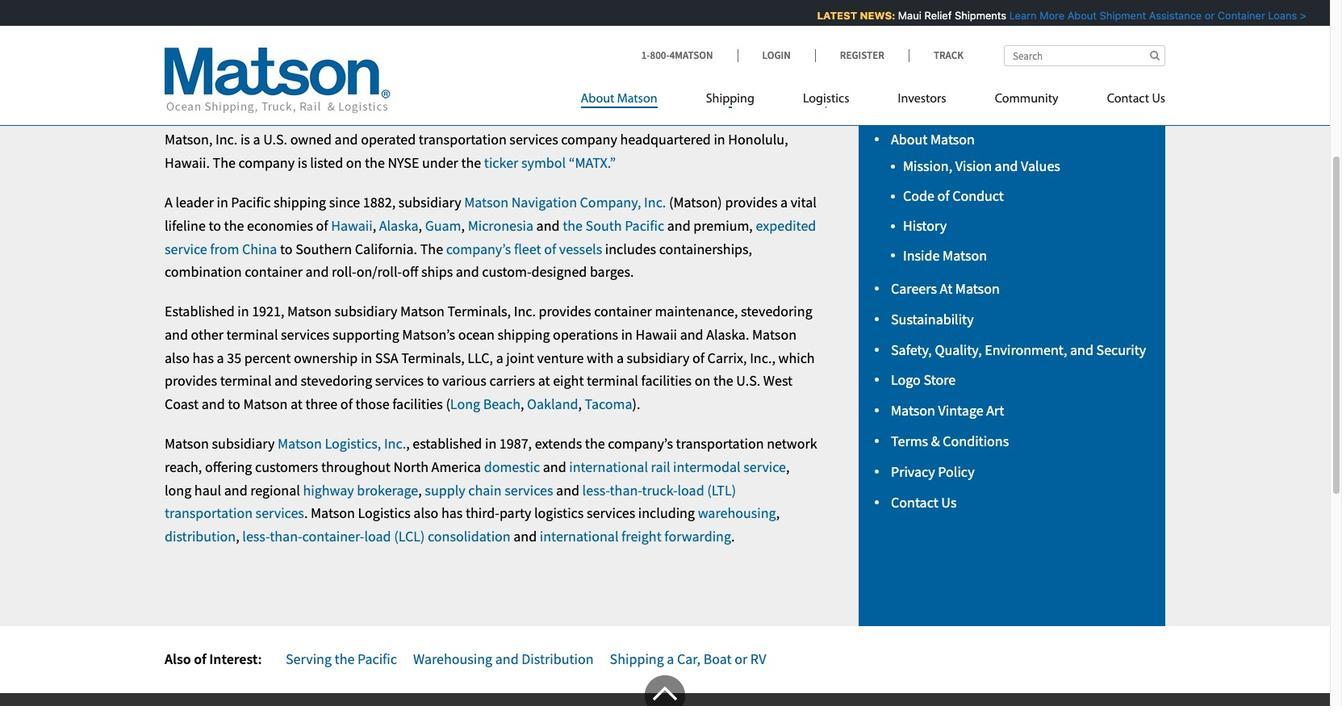 Task type: describe. For each thing, give the bounding box(es) containing it.
matson up reach,
[[165, 434, 209, 453]]

truck-
[[642, 481, 678, 499]]

long
[[165, 481, 191, 499]]

carrix,
[[707, 348, 747, 367]]

in right operations
[[621, 325, 633, 344]]

serving the pacific
[[286, 650, 397, 669]]

register link
[[815, 48, 909, 62]]

ssa
[[375, 348, 398, 367]]

micronesia
[[468, 216, 533, 235]]

matson right at
[[955, 279, 1000, 298]]

0 vertical spatial hawaii
[[331, 216, 373, 235]]

south
[[586, 216, 622, 235]]

loans
[[1266, 9, 1295, 22]]

a right with
[[616, 348, 624, 367]]

shipments
[[952, 9, 1004, 22]]

store
[[924, 371, 956, 389]]

environment,
[[985, 340, 1067, 359]]

careers at matson link
[[891, 279, 1000, 298]]

privacy
[[891, 462, 935, 481]]

operations
[[553, 325, 618, 344]]

has inside 'established in 1921, matson subsidiary matson terminals, inc. provides container maintenance, stevedoring and other terminal services supporting matson's ocean shipping operations in hawaii and alaska. matson also has a 35 percent ownership in ssa terminals, llc, a joint venture with a subsidiary of carrix, inc., which provides terminal and stevedoring services to various carriers at eight terminal facilities on the u.s. west coast and to matson at three of those facilities ('
[[193, 348, 214, 367]]

matson up at
[[943, 246, 987, 265]]

forwarding
[[664, 527, 731, 546]]

provides inside (matson) provides a vital lifeline to the economies of
[[725, 193, 778, 211]]

to down 'economies'
[[280, 239, 293, 258]]

matson up inc.,
[[752, 325, 797, 344]]

contact inside about matson links section
[[891, 493, 938, 511]]

services down ssa
[[375, 372, 424, 390]]

economies
[[247, 216, 313, 235]]

and down (matson)
[[667, 216, 691, 235]]

0 horizontal spatial company
[[239, 153, 295, 172]]

consolidation
[[428, 527, 511, 546]]

inc. left (matson)
[[644, 193, 666, 211]]

lifeline
[[165, 216, 206, 235]]

0 vertical spatial shipping
[[274, 193, 326, 211]]

about inside top menu navigation
[[581, 93, 614, 106]]

(matson) provides a vital lifeline to the economies of
[[165, 193, 817, 235]]

1 vertical spatial or
[[735, 650, 748, 669]]

beach
[[483, 395, 521, 413]]

and left distribution
[[495, 650, 519, 669]]

third-
[[466, 504, 499, 523]]

since
[[329, 193, 360, 211]]

has inside . matson logistics also has third-party logistics services including warehousing , distribution , less-than-container-load (lcl) consolidation and international freight forwarding .
[[441, 504, 463, 523]]

2 vertical spatial provides
[[165, 372, 217, 390]]

0 horizontal spatial at
[[291, 395, 303, 413]]

terminal up tacoma
[[587, 372, 638, 390]]

in left ssa
[[361, 348, 372, 367]]

percent
[[244, 348, 291, 367]]

logistics inside . matson logistics also has third-party logistics services including warehousing , distribution , less-than-container-load (lcl) consolidation and international freight forwarding .
[[358, 504, 411, 523]]

headquartered
[[620, 130, 711, 149]]

1 vertical spatial service
[[744, 458, 786, 476]]

0 vertical spatial about matson link
[[581, 85, 682, 118]]

highway brokerage , supply chain services and
[[303, 481, 582, 499]]

in inside matson, inc. is a u.s. owned and operated transportation services company headquartered in honolulu, hawaii. the company is listed on the nyse under the
[[714, 130, 725, 149]]

america
[[431, 458, 481, 476]]

a left 35
[[217, 348, 224, 367]]

the left ticker
[[461, 153, 481, 172]]

the inside , established in 1987, extends the company's transportation network reach, offering customers throughout north america
[[585, 434, 605, 453]]

and right coast in the bottom of the page
[[202, 395, 225, 413]]

sustainability
[[891, 310, 974, 328]]

container-
[[302, 527, 364, 546]]

values
[[1021, 157, 1060, 175]]

1 vertical spatial is
[[298, 153, 307, 172]]

than- inside less-than-truck-load (ltl) transportation services
[[610, 481, 642, 499]]

established
[[413, 434, 482, 453]]

ships
[[421, 263, 453, 281]]

matson up vision at right top
[[931, 130, 975, 149]]

investors
[[898, 93, 946, 106]]

safety,
[[891, 340, 932, 359]]

>
[[1298, 9, 1304, 22]]

us inside top menu navigation
[[1152, 93, 1165, 106]]

rv
[[750, 650, 766, 669]]

load inside . matson logistics also has third-party logistics services including warehousing , distribution , less-than-container-load (lcl) consolidation and international freight forwarding .
[[364, 527, 391, 546]]

and inside , long haul and regional
[[224, 481, 247, 499]]

about up the mission,
[[891, 130, 928, 149]]

about right more
[[1065, 9, 1094, 22]]

the inside (matson) provides a vital lifeline to the economies of
[[224, 216, 244, 235]]

extends
[[535, 434, 582, 453]]

the south pacific link
[[563, 216, 664, 235]]

company,
[[580, 193, 641, 211]]

a inside (matson) provides a vital lifeline to the economies of
[[780, 193, 788, 211]]

shipping a car, boat or rv link
[[610, 650, 766, 669]]

eight
[[553, 372, 584, 390]]

contact us inside "link"
[[1107, 93, 1165, 106]]

matson up customers
[[278, 434, 322, 453]]

and inside . matson logistics also has third-party logistics services including warehousing , distribution , less-than-container-load (lcl) consolidation and international freight forwarding .
[[514, 527, 537, 546]]

haul
[[194, 481, 221, 499]]

0 vertical spatial is
[[240, 130, 250, 149]]

matson up matson's
[[400, 302, 445, 320]]

history link
[[903, 216, 947, 235]]

less-than-truck-load (ltl) transportation services link
[[165, 481, 736, 523]]

and up logistics at the bottom
[[556, 481, 579, 499]]

includes
[[605, 239, 656, 258]]

1 vertical spatial the
[[420, 239, 443, 258]]

interest:
[[209, 650, 262, 669]]

inside
[[903, 246, 940, 265]]

company's inside , established in 1987, extends the company's transportation network reach, offering customers throughout north america
[[608, 434, 673, 453]]

terms & conditions
[[891, 432, 1009, 450]]

about up matson,
[[165, 72, 259, 121]]

established
[[165, 302, 235, 320]]

cranes load and offload matson containers from the containership at the terminal. image
[[0, 0, 1330, 38]]

on inside matson, inc. is a u.s. owned and operated transportation services company headquartered in honolulu, hawaii. the company is listed on the nyse under the
[[346, 153, 362, 172]]

serving
[[286, 650, 332, 669]]

and down southern
[[305, 263, 329, 281]]

contact us link inside about matson links section
[[891, 493, 957, 511]]

micronesia link
[[468, 216, 533, 235]]

of right 'also'
[[194, 650, 206, 669]]

. matson logistics also has third-party logistics services including warehousing , distribution , less-than-container-load (lcl) consolidation and international freight forwarding .
[[165, 504, 780, 546]]

in right "leader"
[[217, 193, 228, 211]]

matson, inc. is a u.s. owned and operated transportation services company headquartered in honolulu, hawaii. the company is listed on the nyse under the
[[165, 130, 788, 172]]

quality,
[[935, 340, 982, 359]]

brokerage
[[357, 481, 418, 499]]

, long haul and regional
[[165, 458, 790, 499]]

on inside 'established in 1921, matson subsidiary matson terminals, inc. provides container maintenance, stevedoring and other terminal services supporting matson's ocean shipping operations in hawaii and alaska. matson also has a 35 percent ownership in ssa terminals, llc, a joint venture with a subsidiary of carrix, inc., which provides terminal and stevedoring services to various carriers at eight terminal facilities on the u.s. west coast and to matson at three of those facilities ('
[[695, 372, 711, 390]]

long
[[450, 395, 480, 413]]

privacy policy
[[891, 462, 975, 481]]

the inside 'established in 1921, matson subsidiary matson terminals, inc. provides container maintenance, stevedoring and other terminal services supporting matson's ocean shipping operations in hawaii and alaska. matson also has a 35 percent ownership in ssa terminals, llc, a joint venture with a subsidiary of carrix, inc., which provides terminal and stevedoring services to various carriers at eight terminal facilities on the u.s. west coast and to matson at three of those facilities ('
[[713, 372, 733, 390]]

owned
[[290, 130, 332, 149]]

and left security
[[1070, 340, 1094, 359]]

and left other
[[165, 325, 188, 344]]

a right llc,
[[496, 348, 503, 367]]

learn more about shipment assistance or container loans > link
[[1007, 9, 1304, 22]]

matson vintage art link
[[891, 401, 1004, 420]]

1987,
[[499, 434, 532, 453]]

oakland
[[527, 395, 578, 413]]

international freight forwarding link
[[540, 527, 731, 546]]

the down "matson navigation company, inc." link
[[563, 216, 583, 235]]

matson up micronesia 'link'
[[464, 193, 509, 211]]

subsidiary up ).
[[627, 348, 690, 367]]

service inside expedited service from china
[[165, 239, 207, 258]]

matson right '1921,'
[[287, 302, 332, 320]]

of inside about matson links section
[[937, 187, 950, 205]]

network
[[767, 434, 817, 453]]

logo store
[[891, 371, 956, 389]]

long beach , oakland , tacoma ).
[[450, 395, 640, 413]]

of right fleet
[[544, 239, 556, 258]]

0 vertical spatial international
[[569, 458, 648, 476]]

of left carrix,
[[692, 348, 705, 367]]

0 vertical spatial pacific
[[231, 193, 271, 211]]

less-than-container-load (lcl) consolidation link
[[242, 527, 511, 546]]

0 vertical spatial terminals,
[[448, 302, 511, 320]]

services inside less-than-truck-load (ltl) transportation services
[[256, 504, 304, 523]]

search image
[[1150, 50, 1160, 61]]

and down navigation
[[536, 216, 560, 235]]

terminal up percent on the left
[[226, 325, 278, 344]]

under
[[422, 153, 458, 172]]

at
[[940, 279, 953, 298]]

matson subsidiary matson logistics, inc.
[[165, 434, 406, 453]]

warehousing and distribution link
[[413, 650, 594, 669]]

0 horizontal spatial about matson
[[165, 72, 382, 121]]

inc. inside matson, inc. is a u.s. owned and operated transportation services company headquartered in honolulu, hawaii. the company is listed on the nyse under the
[[216, 130, 238, 149]]

designed
[[532, 263, 587, 281]]

matson logistics, inc. link
[[278, 434, 406, 453]]

matson down track
[[924, 77, 980, 100]]

services up party
[[505, 481, 553, 499]]

1 horizontal spatial pacific
[[358, 650, 397, 669]]

(ltl)
[[707, 481, 736, 499]]

mission,
[[903, 157, 952, 175]]

tacoma
[[585, 395, 632, 413]]

southern
[[296, 239, 352, 258]]

in left '1921,'
[[237, 302, 249, 320]]

1 horizontal spatial or
[[1202, 9, 1212, 22]]

venture
[[537, 348, 584, 367]]

the down operated in the left top of the page
[[365, 153, 385, 172]]

and right vision at right top
[[995, 157, 1018, 175]]

shipping inside 'established in 1921, matson subsidiary matson terminals, inc. provides container maintenance, stevedoring and other terminal services supporting matson's ocean shipping operations in hawaii and alaska. matson also has a 35 percent ownership in ssa terminals, llc, a joint venture with a subsidiary of carrix, inc., which provides terminal and stevedoring services to various carriers at eight terminal facilities on the u.s. west coast and to matson at three of those facilities ('
[[497, 325, 550, 344]]

2 horizontal spatial pacific
[[625, 216, 664, 235]]

services inside . matson logistics also has third-party logistics services including warehousing , distribution , less-than-container-load (lcl) consolidation and international freight forwarding .
[[587, 504, 635, 523]]

maintenance,
[[655, 302, 738, 320]]



Task type: vqa. For each thing, say whether or not it's contained in the screenshot.
Transportation Services link
no



Task type: locate. For each thing, give the bounding box(es) containing it.
contact us down search image
[[1107, 93, 1165, 106]]

about matson link up the mission,
[[891, 130, 975, 149]]

1 horizontal spatial at
[[538, 372, 550, 390]]

a leader in pacific shipping since 1882, subsidiary matson navigation company, inc.
[[165, 193, 666, 211]]

supply
[[425, 481, 465, 499]]

about matson link
[[581, 85, 682, 118], [891, 130, 975, 149]]

1 vertical spatial provides
[[539, 302, 591, 320]]

0 vertical spatial the
[[213, 153, 236, 172]]

services down regional
[[256, 504, 304, 523]]

at
[[538, 372, 550, 390], [291, 395, 303, 413]]

service down network on the right bottom
[[744, 458, 786, 476]]

contact us link down privacy policy link in the bottom of the page
[[891, 493, 957, 511]]

2 vertical spatial pacific
[[358, 650, 397, 669]]

a left car,
[[667, 650, 674, 669]]

1 vertical spatial less-
[[242, 527, 270, 546]]

, established in 1987, extends the company's transportation network reach, offering customers throughout north america
[[165, 434, 817, 476]]

us down the 'policy'
[[941, 493, 957, 511]]

and inside matson, inc. is a u.s. owned and operated transportation services company headquartered in honolulu, hawaii. the company is listed on the nyse under the
[[335, 130, 358, 149]]

1 horizontal spatial provides
[[539, 302, 591, 320]]

0 vertical spatial or
[[1202, 9, 1212, 22]]

Search search field
[[1004, 45, 1165, 66]]

and right ships
[[456, 263, 479, 281]]

1 vertical spatial on
[[695, 372, 711, 390]]

u.s. left owned
[[263, 130, 287, 149]]

than- down domestic and international rail intermodal service
[[610, 481, 642, 499]]

services
[[510, 130, 558, 149], [281, 325, 330, 344], [375, 372, 424, 390], [505, 481, 553, 499], [256, 504, 304, 523], [587, 504, 635, 523]]

0 horizontal spatial u.s.
[[263, 130, 287, 149]]

0 vertical spatial transportation
[[419, 130, 507, 149]]

assistance
[[1146, 9, 1199, 22]]

about matson links
[[875, 77, 1024, 100]]

0 horizontal spatial pacific
[[231, 193, 271, 211]]

services up "ownership"
[[281, 325, 330, 344]]

terms
[[891, 432, 928, 450]]

0 vertical spatial less-
[[582, 481, 610, 499]]

0 horizontal spatial also
[[165, 348, 190, 367]]

, inside , long haul and regional
[[786, 458, 790, 476]]

0 vertical spatial u.s.
[[263, 130, 287, 149]]

or
[[1202, 9, 1212, 22], [735, 650, 748, 669]]

of up southern
[[316, 216, 328, 235]]

and down maintenance,
[[680, 325, 703, 344]]

is
[[240, 130, 250, 149], [298, 153, 307, 172]]

2 horizontal spatial transportation
[[676, 434, 764, 453]]

0 horizontal spatial shipping
[[610, 650, 664, 669]]

ownership
[[294, 348, 358, 367]]

also up coast in the bottom of the page
[[165, 348, 190, 367]]

contact down privacy
[[891, 493, 938, 511]]

a left owned
[[253, 130, 260, 149]]

u.s. down inc.,
[[736, 372, 760, 390]]

has down supply
[[441, 504, 463, 523]]

0 horizontal spatial provides
[[165, 372, 217, 390]]

subsidiary up offering
[[212, 434, 275, 453]]

0 horizontal spatial less-
[[242, 527, 270, 546]]

1 vertical spatial stevedoring
[[301, 372, 372, 390]]

shipping inside top menu navigation
[[706, 93, 755, 106]]

highway
[[303, 481, 354, 499]]

load left (lcl)
[[364, 527, 391, 546]]

0 horizontal spatial facilities
[[392, 395, 443, 413]]

code of conduct link
[[903, 187, 1004, 205]]

1 horizontal spatial service
[[744, 458, 786, 476]]

matson up terms
[[891, 401, 935, 420]]

2 horizontal spatial about matson
[[891, 130, 975, 149]]

international down logistics at the bottom
[[540, 527, 619, 546]]

1 vertical spatial contact us link
[[891, 493, 957, 511]]

logistics down the brokerage
[[358, 504, 411, 523]]

0 horizontal spatial company's
[[446, 239, 511, 258]]

terminal down 35
[[220, 372, 272, 390]]

0 vertical spatial has
[[193, 348, 214, 367]]

2 horizontal spatial provides
[[725, 193, 778, 211]]

is left 'listed' in the top left of the page
[[298, 153, 307, 172]]

provides
[[725, 193, 778, 211], [539, 302, 591, 320], [165, 372, 217, 390]]

transportation inside less-than-truck-load (ltl) transportation services
[[165, 504, 253, 523]]

1 horizontal spatial contact us
[[1107, 93, 1165, 106]]

1 horizontal spatial than-
[[610, 481, 642, 499]]

1 vertical spatial international
[[540, 527, 619, 546]]

0 vertical spatial facilities
[[641, 372, 692, 390]]

1 vertical spatial transportation
[[676, 434, 764, 453]]

less- inside less-than-truck-load (ltl) transportation services
[[582, 481, 610, 499]]

about down register
[[875, 77, 921, 100]]

. down "warehousing"
[[731, 527, 735, 546]]

china
[[242, 239, 277, 258]]

code of conduct
[[903, 187, 1004, 205]]

and down extends
[[543, 458, 566, 476]]

in
[[714, 130, 725, 149], [217, 193, 228, 211], [237, 302, 249, 320], [621, 325, 633, 344], [361, 348, 372, 367], [485, 434, 497, 453]]

less-than-truck-load (ltl) transportation services
[[165, 481, 736, 523]]

container inside 'established in 1921, matson subsidiary matson terminals, inc. provides container maintenance, stevedoring and other terminal services supporting matson's ocean shipping operations in hawaii and alaska. matson also has a 35 percent ownership in ssa terminals, llc, a joint venture with a subsidiary of carrix, inc., which provides terminal and stevedoring services to various carriers at eight terminal facilities on the u.s. west coast and to matson at three of those facilities ('
[[594, 302, 652, 320]]

less- inside . matson logistics also has third-party logistics services including warehousing , distribution , less-than-container-load (lcl) consolidation and international freight forwarding .
[[242, 527, 270, 546]]

reach,
[[165, 458, 202, 476]]

to up the from on the left
[[209, 216, 221, 235]]

u.s.
[[263, 130, 287, 149], [736, 372, 760, 390]]

0 horizontal spatial stevedoring
[[301, 372, 372, 390]]

contact down the search search box
[[1107, 93, 1149, 106]]

0 vertical spatial company
[[561, 130, 617, 149]]

expedited service from china
[[165, 216, 816, 258]]

about matson inside about matson links section
[[891, 130, 975, 149]]

terminals,
[[448, 302, 511, 320], [401, 348, 465, 367]]

a inside matson, inc. is a u.s. owned and operated transportation services company headquartered in honolulu, hawaii. the company is listed on the nyse under the
[[253, 130, 260, 149]]

logistics down register link
[[803, 93, 849, 106]]

leader
[[175, 193, 214, 211]]

shipping
[[706, 93, 755, 106], [610, 650, 664, 669]]

1 vertical spatial contact
[[891, 493, 938, 511]]

0 vertical spatial contact us link
[[1083, 85, 1165, 118]]

1 vertical spatial hawaii
[[636, 325, 677, 344]]

subsidiary up guam
[[398, 193, 461, 211]]

load inside less-than-truck-load (ltl) transportation services
[[678, 481, 704, 499]]

0 horizontal spatial contact us
[[891, 493, 957, 511]]

pacific
[[231, 193, 271, 211], [625, 216, 664, 235], [358, 650, 397, 669]]

0 horizontal spatial hawaii
[[331, 216, 373, 235]]

the inside matson, inc. is a u.s. owned and operated transportation services company headquartered in honolulu, hawaii. the company is listed on the nyse under the
[[213, 153, 236, 172]]

0 horizontal spatial the
[[213, 153, 236, 172]]

1 vertical spatial terminals,
[[401, 348, 465, 367]]

carriers
[[489, 372, 535, 390]]

hawaii inside 'established in 1921, matson subsidiary matson terminals, inc. provides container maintenance, stevedoring and other terminal services supporting matson's ocean shipping operations in hawaii and alaska. matson also has a 35 percent ownership in ssa terminals, llc, a joint venture with a subsidiary of carrix, inc., which provides terminal and stevedoring services to various carriers at eight terminal facilities on the u.s. west coast and to matson at three of those facilities ('
[[636, 325, 677, 344]]

1 horizontal spatial less-
[[582, 481, 610, 499]]

subsidiary up supporting
[[335, 302, 397, 320]]

0 horizontal spatial .
[[304, 504, 308, 523]]

0 vertical spatial contact
[[1107, 93, 1149, 106]]

company's up domestic and international rail intermodal service
[[608, 434, 673, 453]]

1921,
[[252, 302, 284, 320]]

also inside . matson logistics also has third-party logistics services including warehousing , distribution , less-than-container-load (lcl) consolidation and international freight forwarding .
[[413, 504, 439, 523]]

1 horizontal spatial also
[[413, 504, 439, 523]]

1 vertical spatial pacific
[[625, 216, 664, 235]]

1 horizontal spatial logistics
[[803, 93, 849, 106]]

than- inside . matson logistics also has third-party logistics services including warehousing , distribution , less-than-container-load (lcl) consolidation and international freight forwarding .
[[270, 527, 302, 546]]

the up ships
[[420, 239, 443, 258]]

1 horizontal spatial .
[[731, 527, 735, 546]]

provides up premium,
[[725, 193, 778, 211]]

also inside 'established in 1921, matson subsidiary matson terminals, inc. provides container maintenance, stevedoring and other terminal services supporting matson's ocean shipping operations in hawaii and alaska. matson also has a 35 percent ownership in ssa terminals, llc, a joint venture with a subsidiary of carrix, inc., which provides terminal and stevedoring services to various carriers at eight terminal facilities on the u.s. west coast and to matson at three of those facilities ('
[[165, 348, 190, 367]]

inc. inside 'established in 1921, matson subsidiary matson terminals, inc. provides container maintenance, stevedoring and other terminal services supporting matson's ocean shipping operations in hawaii and alaska. matson also has a 35 percent ownership in ssa terminals, llc, a joint venture with a subsidiary of carrix, inc., which provides terminal and stevedoring services to various carriers at eight terminal facilities on the u.s. west coast and to matson at three of those facilities ('
[[514, 302, 536, 320]]

0 vertical spatial provides
[[725, 193, 778, 211]]

more
[[1037, 9, 1062, 22]]

company's down micronesia 'link'
[[446, 239, 511, 258]]

0 vertical spatial at
[[538, 372, 550, 390]]

(matson)
[[669, 193, 722, 211]]

us inside about matson links section
[[941, 493, 957, 511]]

1 horizontal spatial the
[[420, 239, 443, 258]]

to inside (matson) provides a vital lifeline to the economies of
[[209, 216, 221, 235]]

matson up owned
[[267, 72, 382, 121]]

1 horizontal spatial shipping
[[706, 93, 755, 106]]

services up international freight forwarding link
[[587, 504, 635, 523]]

and down percent on the left
[[274, 372, 298, 390]]

in left the honolulu,
[[714, 130, 725, 149]]

off
[[402, 263, 418, 281]]

stevedoring
[[741, 302, 812, 320], [301, 372, 372, 390]]

hawaii
[[331, 216, 373, 235], [636, 325, 677, 344]]

at up long beach , oakland , tacoma ).
[[538, 372, 550, 390]]

1 horizontal spatial shipping
[[497, 325, 550, 344]]

including
[[638, 504, 695, 523]]

load
[[678, 481, 704, 499], [364, 527, 391, 546]]

1 horizontal spatial about matson
[[581, 93, 657, 106]]

0 horizontal spatial has
[[193, 348, 214, 367]]

contact inside top menu navigation
[[1107, 93, 1149, 106]]

1 vertical spatial than-
[[270, 527, 302, 546]]

footer
[[0, 676, 1330, 706]]

blue matson logo with ocean, shipping, truck, rail and logistics written beneath it. image
[[165, 48, 391, 114]]

1 vertical spatial u.s.
[[736, 372, 760, 390]]

supporting
[[332, 325, 399, 344]]

and down party
[[514, 527, 537, 546]]

than- down regional
[[270, 527, 302, 546]]

1 horizontal spatial company's
[[608, 434, 673, 453]]

0 horizontal spatial us
[[941, 493, 957, 511]]

ticker symbol "matx." link
[[484, 153, 616, 172]]

contact us inside about matson links section
[[891, 493, 957, 511]]

0 vertical spatial load
[[678, 481, 704, 499]]

matson's
[[402, 325, 455, 344]]

llc,
[[467, 348, 493, 367]]

about matson
[[165, 72, 382, 121], [581, 93, 657, 106], [891, 130, 975, 149]]

, inside , established in 1987, extends the company's transportation network reach, offering customers throughout north america
[[406, 434, 410, 453]]

vital
[[791, 193, 817, 211]]

None search field
[[1004, 45, 1165, 66]]

freight
[[622, 527, 662, 546]]

the right extends
[[585, 434, 605, 453]]

matson up matson subsidiary matson logistics, inc.
[[243, 395, 288, 413]]

0 horizontal spatial on
[[346, 153, 362, 172]]

login link
[[737, 48, 815, 62]]

track
[[934, 48, 964, 62]]

2 vertical spatial transportation
[[165, 504, 253, 523]]

logistics
[[534, 504, 584, 523]]

community link
[[971, 85, 1083, 118]]

the right serving
[[335, 650, 355, 669]]

about up "matx."
[[581, 93, 614, 106]]

0 vertical spatial us
[[1152, 93, 1165, 106]]

about matson links section
[[839, 38, 1186, 627]]

hawaii down maintenance,
[[636, 325, 677, 344]]

1 vertical spatial has
[[441, 504, 463, 523]]

the up the from on the left
[[224, 216, 244, 235]]

0 horizontal spatial container
[[245, 263, 303, 281]]

1 horizontal spatial on
[[695, 372, 711, 390]]

shipping for shipping
[[706, 93, 755, 106]]

1 vertical spatial about matson link
[[891, 130, 975, 149]]

u.s. inside matson, inc. is a u.s. owned and operated transportation services company headquartered in honolulu, hawaii. the company is listed on the nyse under the
[[263, 130, 287, 149]]

1 horizontal spatial us
[[1152, 93, 1165, 106]]

the
[[213, 153, 236, 172], [420, 239, 443, 258]]

warehousing link
[[698, 504, 776, 523]]

1 horizontal spatial has
[[441, 504, 463, 523]]

35
[[227, 348, 241, 367]]

shipping up the honolulu,
[[706, 93, 755, 106]]

serving the pacific link
[[286, 650, 397, 669]]

. down the highway
[[304, 504, 308, 523]]

1 vertical spatial shipping
[[497, 325, 550, 344]]

of right three
[[340, 395, 353, 413]]

stevedoring down "ownership"
[[301, 372, 372, 390]]

shipping
[[274, 193, 326, 211], [497, 325, 550, 344]]

matson inside . matson logistics also has third-party logistics services including warehousing , distribution , less-than-container-load (lcl) consolidation and international freight forwarding .
[[311, 504, 355, 523]]

backtop image
[[645, 676, 685, 706]]

top menu navigation
[[581, 85, 1165, 118]]

hawaii down since
[[331, 216, 373, 235]]

0 vertical spatial .
[[304, 504, 308, 523]]

is right matson,
[[240, 130, 250, 149]]

matson inside top menu navigation
[[617, 93, 657, 106]]

1 horizontal spatial load
[[678, 481, 704, 499]]

security
[[1096, 340, 1146, 359]]

container down china at top
[[245, 263, 303, 281]]

services up the symbol
[[510, 130, 558, 149]]

in inside , established in 1987, extends the company's transportation network reach, offering customers throughout north america
[[485, 434, 497, 453]]

alaska
[[379, 216, 419, 235]]

container down the "barges."
[[594, 302, 652, 320]]

north
[[393, 458, 429, 476]]

1 horizontal spatial hawaii
[[636, 325, 677, 344]]

policy
[[938, 462, 975, 481]]

car,
[[677, 650, 701, 669]]

about matson link inside section
[[891, 130, 975, 149]]

0 vertical spatial service
[[165, 239, 207, 258]]

inc. right matson,
[[216, 130, 238, 149]]

operated
[[361, 130, 416, 149]]

conduct
[[952, 187, 1004, 205]]

international inside . matson logistics also has third-party logistics services including warehousing , distribution , less-than-container-load (lcl) consolidation and international freight forwarding .
[[540, 527, 619, 546]]

international rail intermodal service link
[[569, 458, 786, 476]]

shipping for shipping a car, boat or rv
[[610, 650, 664, 669]]

has
[[193, 348, 214, 367], [441, 504, 463, 523]]

transportation inside , established in 1987, extends the company's transportation network reach, offering customers throughout north america
[[676, 434, 764, 453]]

warehousing
[[698, 504, 776, 523]]

contact us link down search image
[[1083, 85, 1165, 118]]

provides up operations
[[539, 302, 591, 320]]

shipping a car, boat or rv
[[610, 650, 766, 669]]

about matson inside top menu navigation
[[581, 93, 657, 106]]

vintage
[[938, 401, 984, 420]]

provides up coast in the bottom of the page
[[165, 372, 217, 390]]

1 horizontal spatial container
[[594, 302, 652, 320]]

about matson up the mission,
[[891, 130, 975, 149]]

1 vertical spatial at
[[291, 395, 303, 413]]

1 horizontal spatial contact us link
[[1083, 85, 1165, 118]]

&
[[931, 432, 940, 450]]

1 horizontal spatial company
[[561, 130, 617, 149]]

1 vertical spatial contact us
[[891, 493, 957, 511]]

u.s. inside 'established in 1921, matson subsidiary matson terminals, inc. provides container maintenance, stevedoring and other terminal services supporting matson's ocean shipping operations in hawaii and alaska. matson also has a 35 percent ownership in ssa terminals, llc, a joint venture with a subsidiary of carrix, inc., which provides terminal and stevedoring services to various carriers at eight terminal facilities on the u.s. west coast and to matson at three of those facilities ('
[[736, 372, 760, 390]]

1 horizontal spatial facilities
[[641, 372, 692, 390]]

1 vertical spatial company
[[239, 153, 295, 172]]

0 vertical spatial container
[[245, 263, 303, 281]]

0 vertical spatial on
[[346, 153, 362, 172]]

transportation inside matson, inc. is a u.s. owned and operated transportation services company headquartered in honolulu, hawaii. the company is listed on the nyse under the
[[419, 130, 507, 149]]

transportation up under
[[419, 130, 507, 149]]

0 vertical spatial also
[[165, 348, 190, 367]]

on down carrix,
[[695, 372, 711, 390]]

1 vertical spatial .
[[731, 527, 735, 546]]

about matson link down 1-
[[581, 85, 682, 118]]

west
[[763, 372, 793, 390]]

shipping up joint
[[497, 325, 550, 344]]

1 vertical spatial company's
[[608, 434, 673, 453]]

latest news: maui relief shipments learn more about shipment assistance or container loans >
[[815, 9, 1304, 22]]

rail
[[651, 458, 670, 476]]

the down carrix,
[[713, 372, 733, 390]]

to left various
[[427, 372, 439, 390]]

on right 'listed' in the top left of the page
[[346, 153, 362, 172]]

services inside matson, inc. is a u.s. owned and operated transportation services company headquartered in honolulu, hawaii. the company is listed on the nyse under the
[[510, 130, 558, 149]]

inside matson
[[903, 246, 987, 265]]

company up "matx."
[[561, 130, 617, 149]]

to down 35
[[228, 395, 240, 413]]

0 vertical spatial contact us
[[1107, 93, 1165, 106]]

news:
[[857, 9, 893, 22]]

at left three
[[291, 395, 303, 413]]

logistics
[[803, 93, 849, 106], [358, 504, 411, 523]]

1 horizontal spatial u.s.
[[736, 372, 760, 390]]

of right 'code'
[[937, 187, 950, 205]]

0 horizontal spatial shipping
[[274, 193, 326, 211]]

inc. up north
[[384, 434, 406, 453]]

1 horizontal spatial about matson link
[[891, 130, 975, 149]]

contact
[[1107, 93, 1149, 106], [891, 493, 938, 511]]

alaska.
[[706, 325, 749, 344]]

company down owned
[[239, 153, 295, 172]]

transportation
[[419, 130, 507, 149], [676, 434, 764, 453], [165, 504, 253, 523]]

of inside (matson) provides a vital lifeline to the economies of
[[316, 216, 328, 235]]

logo
[[891, 371, 921, 389]]

maui
[[896, 9, 919, 22]]

expedited service from china link
[[165, 216, 816, 258]]

domestic link
[[484, 458, 540, 476]]

roll-
[[332, 263, 356, 281]]

less- down regional
[[242, 527, 270, 546]]

1 horizontal spatial stevedoring
[[741, 302, 812, 320]]

privacy policy link
[[891, 462, 975, 481]]

logistics inside top menu navigation
[[803, 93, 849, 106]]

code
[[903, 187, 935, 205]]

safety, quality, environment, and security link
[[891, 340, 1146, 359]]

0 vertical spatial company's
[[446, 239, 511, 258]]

container inside includes containerships, combination container and roll-on/roll-off ships and custom-designed barges.
[[245, 263, 303, 281]]

distribution
[[522, 650, 594, 669]]

0 vertical spatial stevedoring
[[741, 302, 812, 320]]

highway brokerage link
[[303, 481, 418, 499]]



